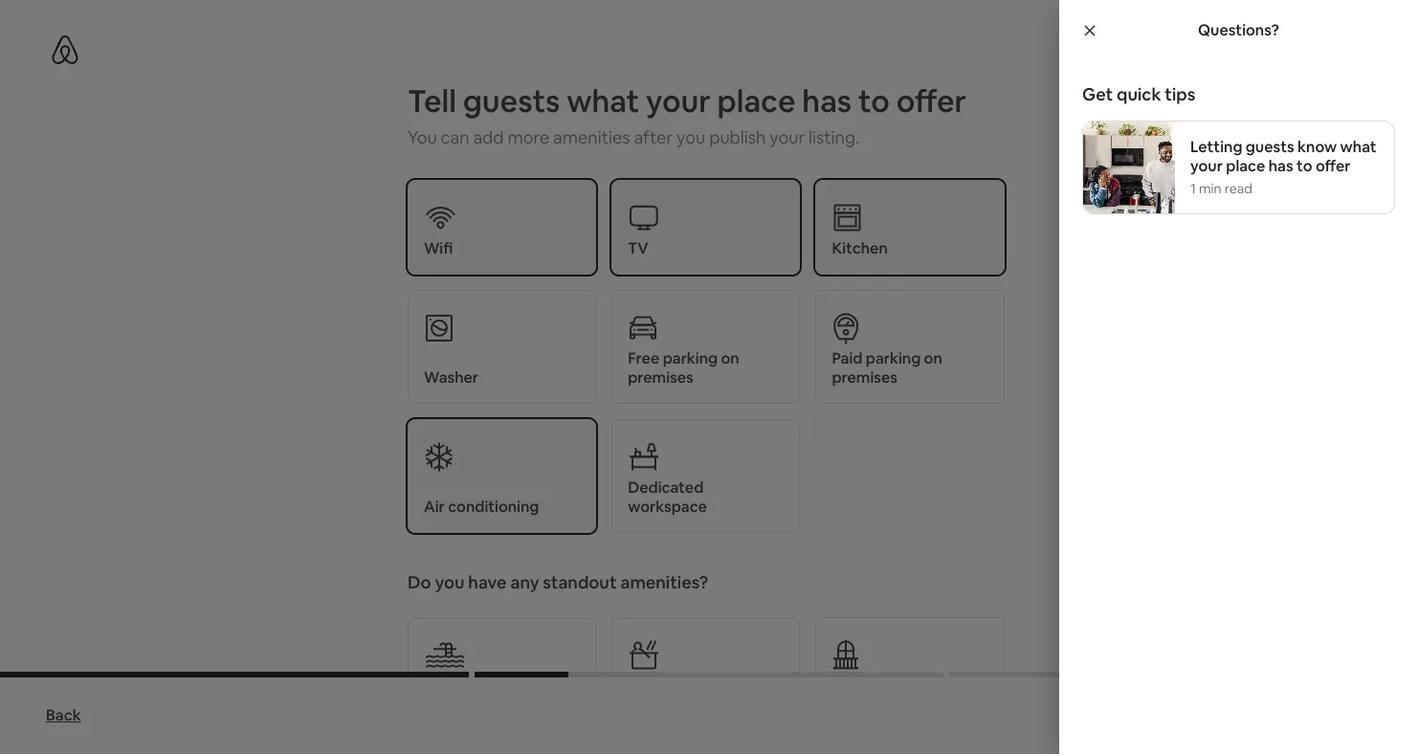 Task type: vqa. For each thing, say whether or not it's contained in the screenshot.
kitchen
yes



Task type: locate. For each thing, give the bounding box(es) containing it.
1 horizontal spatial premises
[[832, 367, 898, 388]]

1 vertical spatial place
[[1226, 156, 1265, 176]]

1 vertical spatial guests
[[1246, 137, 1294, 157]]

premises inside free parking on premises
[[628, 367, 694, 388]]

0 horizontal spatial what
[[567, 81, 639, 121]]

questions? dialog
[[1059, 0, 1418, 754]]

has inside the letting guests know what your place has to offer 1 min read
[[1269, 156, 1293, 176]]

parking for paid
[[866, 348, 921, 368]]

back
[[46, 705, 81, 725]]

1 vertical spatial offer
[[1316, 156, 1351, 176]]

Air conditioning button
[[408, 419, 596, 533]]

parking inside paid parking on premises
[[866, 348, 921, 368]]

2 premises from the left
[[832, 367, 898, 388]]

0 horizontal spatial guests
[[463, 81, 560, 121]]

after
[[634, 126, 673, 148]]

place up the publish
[[717, 81, 796, 121]]

guests up the 'more'
[[463, 81, 560, 121]]

tips
[[1165, 83, 1196, 105]]

premises inside paid parking on premises
[[832, 367, 898, 388]]

1 horizontal spatial to
[[1297, 156, 1313, 176]]

0 vertical spatial place
[[717, 81, 796, 121]]

1 vertical spatial your
[[770, 126, 805, 148]]

1 horizontal spatial parking
[[866, 348, 921, 368]]

0 horizontal spatial offer
[[896, 81, 967, 121]]

has up listing.
[[802, 81, 852, 121]]

1 on from the left
[[721, 348, 739, 368]]

offer
[[896, 81, 967, 121], [1316, 156, 1351, 176]]

min
[[1199, 180, 1222, 197]]

1 vertical spatial has
[[1269, 156, 1293, 176]]

letting guests know what your place has to offer group
[[1082, 121, 1395, 214]]

1 horizontal spatial place
[[1226, 156, 1265, 176]]

workspace
[[628, 497, 707, 517]]

what inside tell guests what your place has to offer you can add more amenities after you publish your listing.
[[567, 81, 639, 121]]

place up read
[[1226, 156, 1265, 176]]

dedicated
[[628, 478, 704, 498]]

1 vertical spatial what
[[1340, 137, 1377, 157]]

wifi
[[424, 238, 453, 258]]

know
[[1298, 137, 1337, 157]]

1 parking from the left
[[663, 348, 718, 368]]

0 vertical spatial your
[[646, 81, 711, 121]]

on right the paid on the top right of page
[[924, 348, 942, 368]]

2 parking from the left
[[866, 348, 921, 368]]

1 horizontal spatial has
[[1269, 156, 1293, 176]]

0 horizontal spatial parking
[[663, 348, 718, 368]]

tell
[[408, 81, 456, 121]]

tv
[[628, 238, 649, 258]]

guests for letting
[[1246, 137, 1294, 157]]

on inside free parking on premises
[[721, 348, 739, 368]]

Free parking on premises button
[[612, 290, 800, 404]]

your left listing.
[[770, 126, 805, 148]]

to
[[858, 81, 890, 121], [1297, 156, 1313, 176]]

has
[[802, 81, 852, 121], [1269, 156, 1293, 176]]

get
[[1082, 83, 1113, 105]]

your
[[646, 81, 711, 121], [770, 126, 805, 148], [1190, 156, 1223, 176]]

0 horizontal spatial on
[[721, 348, 739, 368]]

0 vertical spatial what
[[567, 81, 639, 121]]

2 on from the left
[[924, 348, 942, 368]]

guests inside the letting guests know what your place has to offer 1 min read
[[1246, 137, 1294, 157]]

paid parking on premises
[[832, 348, 942, 388]]

questions?
[[1198, 20, 1279, 40], [1167, 41, 1238, 58]]

on
[[721, 348, 739, 368], [924, 348, 942, 368]]

premises for paid
[[832, 367, 898, 388]]

2 horizontal spatial your
[[1190, 156, 1223, 176]]

your up min
[[1190, 156, 1223, 176]]

has left know
[[1269, 156, 1293, 176]]

0 vertical spatial questions?
[[1198, 20, 1279, 40]]

0 vertical spatial has
[[802, 81, 852, 121]]

your up you
[[646, 81, 711, 121]]

parking
[[663, 348, 718, 368], [866, 348, 921, 368]]

what inside the letting guests know what your place has to offer 1 min read
[[1340, 137, 1377, 157]]

0 horizontal spatial your
[[646, 81, 711, 121]]

1 vertical spatial questions?
[[1167, 41, 1238, 58]]

guests left know
[[1246, 137, 1294, 157]]

0 vertical spatial to
[[858, 81, 890, 121]]

1 premises from the left
[[628, 367, 694, 388]]

guests
[[463, 81, 560, 121], [1246, 137, 1294, 157]]

parking right the paid on the top right of page
[[866, 348, 921, 368]]

1 horizontal spatial offer
[[1316, 156, 1351, 176]]

1 horizontal spatial what
[[1340, 137, 1377, 157]]

0 horizontal spatial premises
[[628, 367, 694, 388]]

1 vertical spatial to
[[1297, 156, 1313, 176]]

on right free
[[721, 348, 739, 368]]

0 vertical spatial offer
[[896, 81, 967, 121]]

TV button
[[612, 180, 800, 275]]

read
[[1225, 180, 1253, 197]]

1 horizontal spatial guests
[[1246, 137, 1294, 157]]

2 vertical spatial your
[[1190, 156, 1223, 176]]

Wifi button
[[408, 180, 596, 275]]

publish
[[709, 126, 766, 148]]

0 horizontal spatial to
[[858, 81, 890, 121]]

what
[[567, 81, 639, 121], [1340, 137, 1377, 157]]

0 horizontal spatial place
[[717, 81, 796, 121]]

1 horizontal spatial on
[[924, 348, 942, 368]]

0 vertical spatial guests
[[463, 81, 560, 121]]

parking right free
[[663, 348, 718, 368]]

questions? inside button
[[1167, 41, 1238, 58]]

place
[[717, 81, 796, 121], [1226, 156, 1265, 176]]

on for paid parking on premises
[[924, 348, 942, 368]]

quick
[[1117, 83, 1161, 105]]

parking inside free parking on premises
[[663, 348, 718, 368]]

on for free parking on premises
[[721, 348, 739, 368]]

what up amenities
[[567, 81, 639, 121]]

0 horizontal spatial has
[[802, 81, 852, 121]]

your inside the letting guests know what your place has to offer 1 min read
[[1190, 156, 1223, 176]]

what right know
[[1340, 137, 1377, 157]]

more
[[508, 126, 549, 148]]

letting guests know what your place has to offer link
[[1190, 137, 1379, 176]]

guests inside tell guests what your place has to offer you can add more amenities after you publish your listing.
[[463, 81, 560, 121]]

tell guests what your place has to offer you can add more amenities after you publish your listing.
[[408, 81, 967, 148]]

None button
[[408, 617, 596, 712], [612, 617, 800, 712], [816, 617, 1005, 712], [408, 617, 596, 712], [612, 617, 800, 712], [816, 617, 1005, 712]]

premises
[[628, 367, 694, 388], [832, 367, 898, 388]]

on inside paid parking on premises
[[924, 348, 942, 368]]



Task type: describe. For each thing, give the bounding box(es) containing it.
amenities
[[553, 126, 630, 148]]

letting guests know what your place has to offer 1 min read
[[1190, 137, 1377, 197]]

conditioning
[[448, 497, 539, 517]]

add
[[473, 126, 504, 148]]

to inside tell guests what your place has to offer you can add more amenities after you publish your listing.
[[858, 81, 890, 121]]

listing.
[[809, 126, 860, 148]]

to inside the letting guests know what your place has to offer 1 min read
[[1297, 156, 1313, 176]]

letting
[[1190, 137, 1243, 157]]

premises for free
[[628, 367, 694, 388]]

questions? inside dialog
[[1198, 20, 1279, 40]]

1 horizontal spatial your
[[770, 126, 805, 148]]

Paid parking on premises button
[[816, 290, 1005, 404]]

Kitchen button
[[816, 180, 1005, 275]]

Dedicated workspace button
[[612, 419, 800, 533]]

air
[[424, 497, 445, 517]]

Washer button
[[408, 290, 596, 404]]

paid
[[832, 348, 863, 368]]

kitchen
[[832, 238, 888, 258]]

get quick tips
[[1082, 83, 1196, 105]]

1
[[1190, 180, 1196, 197]]

parking for free
[[663, 348, 718, 368]]

place inside tell guests what your place has to offer you can add more amenities after you publish your listing.
[[717, 81, 796, 121]]

dedicated workspace
[[628, 478, 707, 517]]

can
[[441, 126, 469, 148]]

air conditioning
[[424, 497, 539, 517]]

washer
[[424, 367, 479, 388]]

place inside the letting guests know what your place has to offer 1 min read
[[1226, 156, 1265, 176]]

free
[[628, 348, 660, 368]]

free parking on premises
[[628, 348, 739, 388]]

back button
[[36, 697, 91, 735]]

offer inside tell guests what your place has to offer you can add more amenities after you publish your listing.
[[896, 81, 967, 121]]

you
[[408, 126, 437, 148]]

questions? button
[[1150, 31, 1255, 69]]

offer inside the letting guests know what your place has to offer 1 min read
[[1316, 156, 1351, 176]]

guests for tell
[[463, 81, 560, 121]]

has inside tell guests what your place has to offer you can add more amenities after you publish your listing.
[[802, 81, 852, 121]]

you
[[677, 126, 706, 148]]



